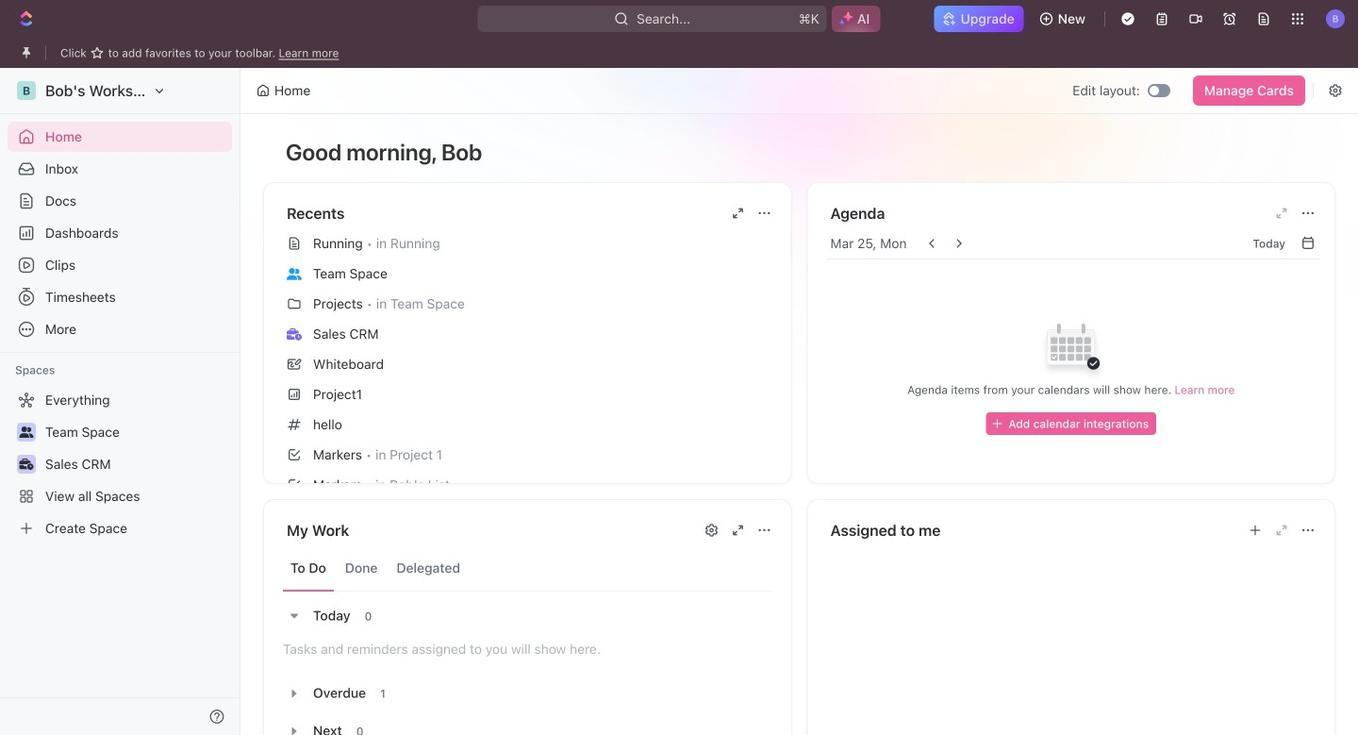 Task type: locate. For each thing, give the bounding box(es) containing it.
business time image
[[287, 328, 302, 340], [19, 459, 33, 470]]

tree
[[8, 385, 232, 543]]

user group image
[[287, 268, 302, 280], [19, 426, 33, 438]]

0 horizontal spatial user group image
[[19, 426, 33, 438]]

bob's workspace, , element
[[17, 81, 36, 100]]

1 vertical spatial business time image
[[19, 459, 33, 470]]

1 vertical spatial user group image
[[19, 426, 33, 438]]

1 horizontal spatial business time image
[[287, 328, 302, 340]]

tab list
[[283, 545, 772, 592]]

0 vertical spatial user group image
[[287, 268, 302, 280]]



Task type: vqa. For each thing, say whether or not it's contained in the screenshot.
USER GROUP icon to the right
yes



Task type: describe. For each thing, give the bounding box(es) containing it.
tree inside sidebar navigation
[[8, 385, 232, 543]]

1 horizontal spatial user group image
[[287, 268, 302, 280]]

0 vertical spatial business time image
[[287, 328, 302, 340]]

sidebar navigation
[[0, 68, 244, 735]]

user group image inside tree
[[19, 426, 33, 438]]

0 horizontal spatial business time image
[[19, 459, 33, 470]]



